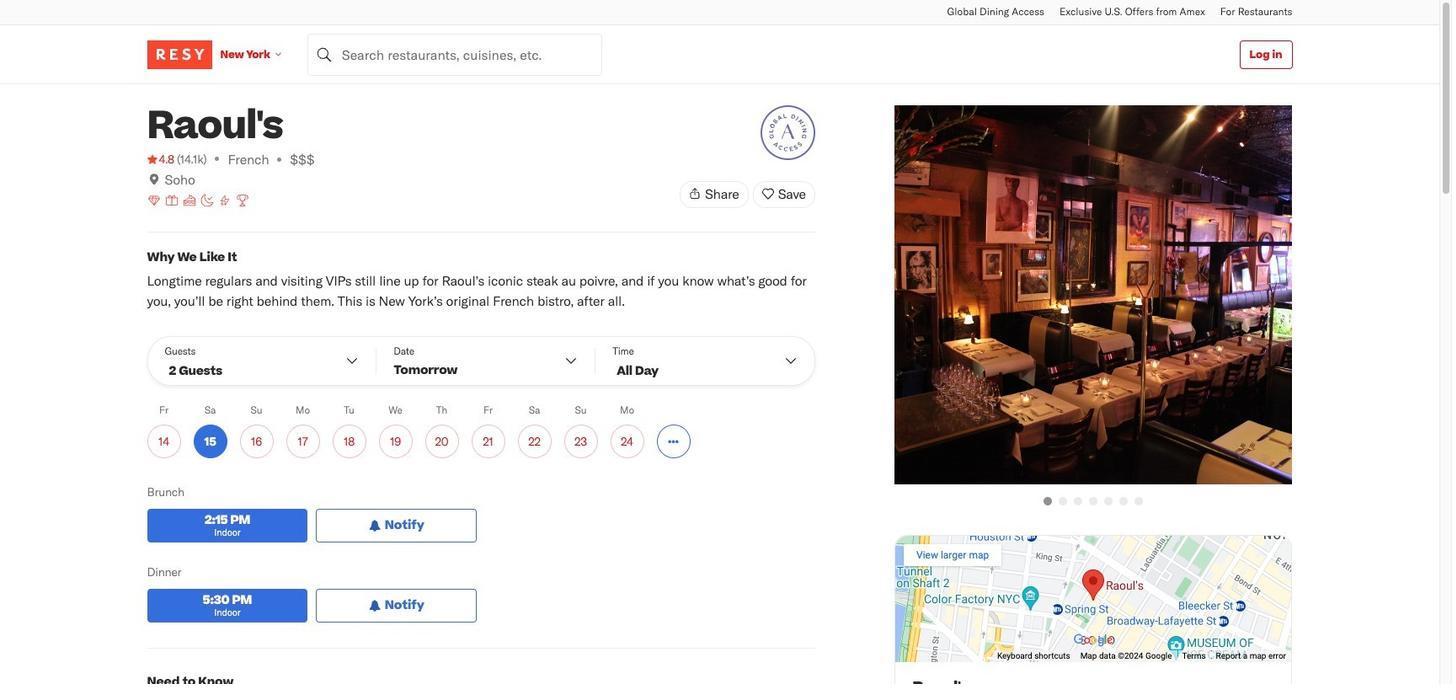 Task type: locate. For each thing, give the bounding box(es) containing it.
None field
[[307, 33, 602, 75]]

Search restaurants, cuisines, etc. text field
[[307, 33, 602, 75]]

4.8 out of 5 stars image
[[147, 151, 174, 168]]



Task type: vqa. For each thing, say whether or not it's contained in the screenshot.
4.8 out of 5 stars image
yes



